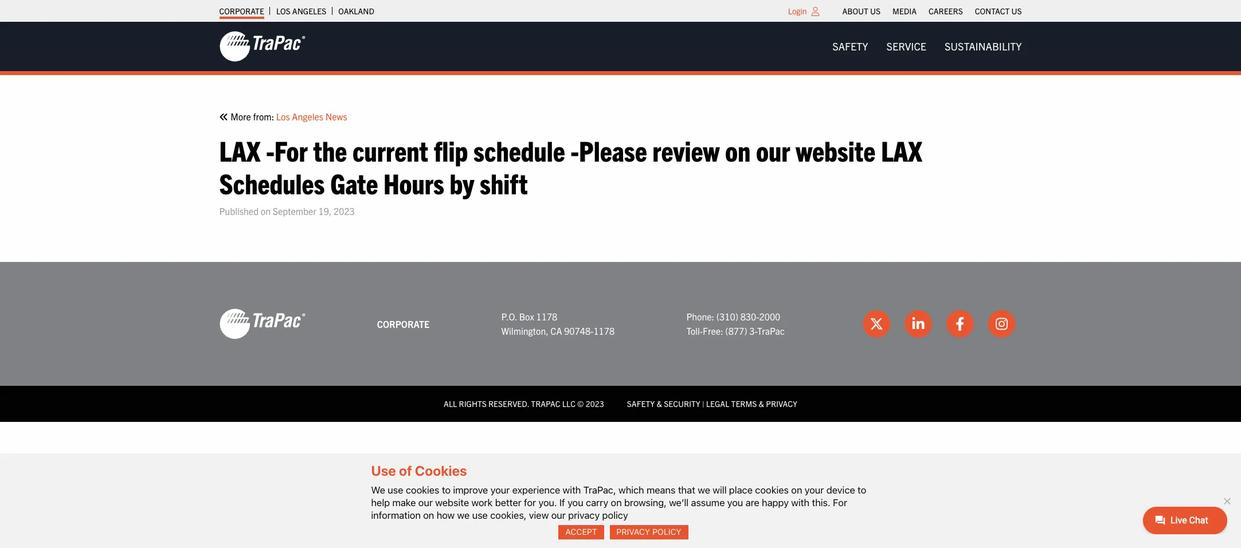Task type: locate. For each thing, give the bounding box(es) containing it.
on up policy
[[611, 497, 622, 508]]

- right schedule
[[571, 132, 579, 167]]

safety for safety
[[833, 40, 868, 53]]

los
[[276, 6, 291, 16], [276, 111, 290, 122]]

our
[[756, 132, 790, 167], [418, 497, 433, 508], [551, 510, 566, 521]]

1 horizontal spatial us
[[1012, 6, 1022, 16]]

0 horizontal spatial safety
[[627, 399, 655, 409]]

legal
[[706, 399, 730, 409]]

policy
[[602, 510, 628, 521]]

please
[[579, 132, 647, 167]]

1 horizontal spatial privacy
[[766, 399, 798, 409]]

2 your from the left
[[805, 484, 824, 496]]

service link
[[878, 35, 936, 58]]

0 horizontal spatial to
[[442, 484, 451, 496]]

1 horizontal spatial 2023
[[586, 399, 604, 409]]

light image
[[812, 7, 820, 16]]

1 horizontal spatial for
[[833, 497, 847, 508]]

cookies
[[406, 484, 440, 496], [755, 484, 789, 496]]

1 horizontal spatial corporate
[[377, 318, 430, 329]]

1 vertical spatial menu bar
[[824, 35, 1031, 58]]

1 horizontal spatial website
[[796, 132, 876, 167]]

you down place
[[727, 497, 743, 508]]

gate
[[330, 165, 378, 200]]

0 vertical spatial our
[[756, 132, 790, 167]]

you right if
[[568, 497, 584, 508]]

0 horizontal spatial use
[[388, 484, 403, 496]]

1 horizontal spatial lax
[[881, 132, 923, 167]]

us right the contact
[[1012, 6, 1022, 16]]

will
[[713, 484, 727, 496]]

0 vertical spatial 1178
[[536, 311, 557, 322]]

0 vertical spatial website
[[796, 132, 876, 167]]

corporate
[[219, 6, 264, 16], [377, 318, 430, 329]]

1 vertical spatial safety
[[627, 399, 655, 409]]

1 horizontal spatial -
[[571, 132, 579, 167]]

on left how
[[423, 510, 434, 521]]

0 vertical spatial corporate image
[[219, 30, 305, 62]]

we
[[698, 484, 710, 496], [457, 510, 470, 521]]

menu bar down careers
[[824, 35, 1031, 58]]

1 vertical spatial our
[[418, 497, 433, 508]]

1 vertical spatial angeles
[[292, 111, 323, 122]]

2 angeles from the top
[[292, 111, 323, 122]]

0 horizontal spatial you
[[568, 497, 584, 508]]

0 vertical spatial safety
[[833, 40, 868, 53]]

0 horizontal spatial website
[[435, 497, 469, 508]]

media
[[893, 6, 917, 16]]

2 to from the left
[[858, 484, 867, 496]]

to
[[442, 484, 451, 496], [858, 484, 867, 496]]

0 vertical spatial privacy
[[766, 399, 798, 409]]

p.o. box 1178 wilmington, ca 90748-1178
[[501, 311, 615, 337]]

corporate image
[[219, 30, 305, 62], [219, 308, 305, 340]]

cookies up happy
[[755, 484, 789, 496]]

cookies up make
[[406, 484, 440, 496]]

more
[[231, 111, 251, 122]]

your up better
[[491, 484, 510, 496]]

1178 up ca on the left of page
[[536, 311, 557, 322]]

on right published
[[261, 205, 271, 217]]

footer
[[0, 262, 1241, 422]]

us for about us
[[870, 6, 881, 16]]

lax
[[219, 132, 261, 167], [881, 132, 923, 167]]

1 horizontal spatial &
[[759, 399, 764, 409]]

0 horizontal spatial us
[[870, 6, 881, 16]]

1 vertical spatial use
[[472, 510, 488, 521]]

cookies
[[415, 463, 467, 479]]

menu bar
[[837, 3, 1028, 19], [824, 35, 1031, 58]]

2023
[[334, 205, 355, 217], [586, 399, 604, 409]]

to down cookies
[[442, 484, 451, 496]]

use of cookies we use cookies to improve your experience with trapac, which means that we will place cookies on your device to help make our website work better for you. if you carry on browsing, we'll assume you are happy with this. for information on how we use cookies, view our privacy policy
[[371, 463, 867, 521]]

safety left security
[[627, 399, 655, 409]]

contact
[[975, 6, 1010, 16]]

2 horizontal spatial our
[[756, 132, 790, 167]]

about us link
[[843, 3, 881, 19]]

1 vertical spatial with
[[791, 497, 810, 508]]

on
[[725, 132, 751, 167], [261, 205, 271, 217], [791, 484, 802, 496], [611, 497, 622, 508], [423, 510, 434, 521]]

0 vertical spatial los
[[276, 6, 291, 16]]

us inside 'link'
[[870, 6, 881, 16]]

-
[[266, 132, 274, 167], [571, 132, 579, 167]]

0 vertical spatial for
[[274, 132, 308, 167]]

login link
[[788, 6, 807, 16]]

we up assume
[[698, 484, 710, 496]]

login
[[788, 6, 807, 16]]

privacy right terms
[[766, 399, 798, 409]]

1 horizontal spatial your
[[805, 484, 824, 496]]

safety inside menu bar
[[833, 40, 868, 53]]

safety down about
[[833, 40, 868, 53]]

(877)
[[726, 325, 747, 337]]

we
[[371, 484, 385, 496]]

0 vertical spatial angeles
[[292, 6, 326, 16]]

0 vertical spatial we
[[698, 484, 710, 496]]

your up this.
[[805, 484, 824, 496]]

you
[[568, 497, 584, 508], [727, 497, 743, 508]]

2 cookies from the left
[[755, 484, 789, 496]]

& right terms
[[759, 399, 764, 409]]

1178 right ca on the left of page
[[594, 325, 615, 337]]

p.o.
[[501, 311, 517, 322]]

1 vertical spatial los
[[276, 111, 290, 122]]

lax -for the current flip schedule -please review on our website lax schedules gate hours by shift published on september 19, 2023
[[219, 132, 923, 217]]

2 & from the left
[[759, 399, 764, 409]]

with left this.
[[791, 497, 810, 508]]

1 you from the left
[[568, 497, 584, 508]]

- down from: on the top left
[[266, 132, 274, 167]]

0 vertical spatial corporate
[[219, 6, 264, 16]]

ca
[[551, 325, 562, 337]]

safety for safety & security | legal terms & privacy
[[627, 399, 655, 409]]

1 vertical spatial website
[[435, 497, 469, 508]]

for
[[274, 132, 308, 167], [833, 497, 847, 508]]

0 vertical spatial menu bar
[[837, 3, 1028, 19]]

angeles left the oakland
[[292, 6, 326, 16]]

means
[[647, 484, 676, 496]]

1 us from the left
[[870, 6, 881, 16]]

2 you from the left
[[727, 497, 743, 508]]

browsing,
[[624, 497, 667, 508]]

0 horizontal spatial lax
[[219, 132, 261, 167]]

with up if
[[563, 484, 581, 496]]

2 - from the left
[[571, 132, 579, 167]]

1 horizontal spatial 1178
[[594, 325, 615, 337]]

use up make
[[388, 484, 403, 496]]

angeles left "news"
[[292, 111, 323, 122]]

0 horizontal spatial -
[[266, 132, 274, 167]]

us right about
[[870, 6, 881, 16]]

wilmington,
[[501, 325, 549, 337]]

policy
[[653, 527, 682, 537]]

19,
[[319, 205, 332, 217]]

& left security
[[657, 399, 662, 409]]

news
[[326, 111, 347, 122]]

help
[[371, 497, 390, 508]]

1 horizontal spatial safety
[[833, 40, 868, 53]]

are
[[746, 497, 760, 508]]

0 horizontal spatial your
[[491, 484, 510, 496]]

2023 right 19,
[[334, 205, 355, 217]]

to right device
[[858, 484, 867, 496]]

privacy down policy
[[617, 527, 650, 537]]

2023 right "©"
[[586, 399, 604, 409]]

los right from: on the top left
[[276, 111, 290, 122]]

no image
[[1221, 495, 1233, 507]]

about us
[[843, 6, 881, 16]]

angeles
[[292, 6, 326, 16], [292, 111, 323, 122]]

use down the work
[[472, 510, 488, 521]]

0 horizontal spatial cookies
[[406, 484, 440, 496]]

0 horizontal spatial with
[[563, 484, 581, 496]]

experience
[[512, 484, 560, 496]]

information
[[371, 510, 421, 521]]

0 horizontal spatial our
[[418, 497, 433, 508]]

for down more from: los angeles news at top
[[274, 132, 308, 167]]

1 vertical spatial we
[[457, 510, 470, 521]]

1 horizontal spatial you
[[727, 497, 743, 508]]

free:
[[703, 325, 723, 337]]

1 horizontal spatial to
[[858, 484, 867, 496]]

for down device
[[833, 497, 847, 508]]

by
[[450, 165, 474, 200]]

of
[[399, 463, 412, 479]]

safety
[[833, 40, 868, 53], [627, 399, 655, 409]]

0 vertical spatial 2023
[[334, 205, 355, 217]]

safety inside footer
[[627, 399, 655, 409]]

1178
[[536, 311, 557, 322], [594, 325, 615, 337]]

2 us from the left
[[1012, 6, 1022, 16]]

we right how
[[457, 510, 470, 521]]

1 vertical spatial privacy
[[617, 527, 650, 537]]

2 vertical spatial our
[[551, 510, 566, 521]]

0 horizontal spatial 2023
[[334, 205, 355, 217]]

1 cookies from the left
[[406, 484, 440, 496]]

security
[[664, 399, 701, 409]]

phone:
[[687, 311, 715, 322]]

terms
[[731, 399, 757, 409]]

accept link
[[559, 525, 604, 540]]

1 horizontal spatial cookies
[[755, 484, 789, 496]]

0 horizontal spatial &
[[657, 399, 662, 409]]

menu bar up the service
[[837, 3, 1028, 19]]

more from: los angeles news
[[228, 111, 347, 122]]

1 vertical spatial for
[[833, 497, 847, 508]]

published
[[219, 205, 259, 217]]

0 horizontal spatial for
[[274, 132, 308, 167]]

los right corporate link
[[276, 6, 291, 16]]

1 vertical spatial corporate image
[[219, 308, 305, 340]]

1 vertical spatial 1178
[[594, 325, 615, 337]]

1 corporate image from the top
[[219, 30, 305, 62]]

0 vertical spatial use
[[388, 484, 403, 496]]

1 & from the left
[[657, 399, 662, 409]]

2000
[[759, 311, 781, 322]]

place
[[729, 484, 753, 496]]

use
[[388, 484, 403, 496], [472, 510, 488, 521]]



Task type: vqa. For each thing, say whether or not it's contained in the screenshot.
'Safety'
yes



Task type: describe. For each thing, give the bounding box(es) containing it.
all rights reserved. trapac llc © 2023
[[444, 399, 604, 409]]

90748-
[[564, 325, 594, 337]]

cookies,
[[490, 510, 527, 521]]

careers link
[[929, 3, 963, 19]]

reserved.
[[489, 399, 529, 409]]

1 - from the left
[[266, 132, 274, 167]]

work
[[472, 497, 493, 508]]

carry
[[586, 497, 608, 508]]

1 horizontal spatial use
[[472, 510, 488, 521]]

menu bar containing about us
[[837, 3, 1028, 19]]

current
[[353, 132, 428, 167]]

(310)
[[717, 311, 739, 322]]

©
[[577, 399, 584, 409]]

trapac
[[531, 399, 560, 409]]

1 los from the top
[[276, 6, 291, 16]]

sustainability link
[[936, 35, 1031, 58]]

los angeles news link
[[276, 110, 347, 124]]

1 vertical spatial corporate
[[377, 318, 430, 329]]

0 horizontal spatial 1178
[[536, 311, 557, 322]]

|
[[702, 399, 704, 409]]

improve
[[453, 484, 488, 496]]

the
[[313, 132, 347, 167]]

contact us
[[975, 6, 1022, 16]]

1 horizontal spatial with
[[791, 497, 810, 508]]

better
[[495, 497, 522, 508]]

this.
[[812, 497, 831, 508]]

1 your from the left
[[491, 484, 510, 496]]

menu bar containing safety
[[824, 35, 1031, 58]]

accept
[[566, 527, 597, 537]]

hours
[[384, 165, 444, 200]]

on right review
[[725, 132, 751, 167]]

from:
[[253, 111, 274, 122]]

0 horizontal spatial we
[[457, 510, 470, 521]]

assume
[[691, 497, 725, 508]]

shift
[[480, 165, 528, 200]]

us for contact us
[[1012, 6, 1022, 16]]

service
[[887, 40, 927, 53]]

1 angeles from the top
[[292, 6, 326, 16]]

contact us link
[[975, 3, 1022, 19]]

solid image
[[219, 112, 228, 122]]

happy
[[762, 497, 789, 508]]

rights
[[459, 399, 487, 409]]

we'll
[[669, 497, 689, 508]]

1 horizontal spatial our
[[551, 510, 566, 521]]

oakland link
[[338, 3, 374, 19]]

legal terms & privacy link
[[706, 399, 798, 409]]

about
[[843, 6, 869, 16]]

trapac,
[[584, 484, 616, 496]]

schedules
[[219, 165, 325, 200]]

website inside "use of cookies we use cookies to improve your experience with trapac, which means that we will place cookies on your device to help make our website work better for you. if you carry on browsing, we'll assume you are happy with this. for information on how we use cookies, view our privacy policy"
[[435, 497, 469, 508]]

flip
[[434, 132, 468, 167]]

llc
[[562, 399, 576, 409]]

make
[[392, 497, 416, 508]]

2 los from the top
[[276, 111, 290, 122]]

privacy policy
[[617, 527, 682, 537]]

all
[[444, 399, 457, 409]]

privacy
[[568, 510, 600, 521]]

our inside lax -for the current flip schedule -please review on our website lax schedules gate hours by shift published on september 19, 2023
[[756, 132, 790, 167]]

schedule
[[474, 132, 565, 167]]

device
[[827, 484, 855, 496]]

for inside "use of cookies we use cookies to improve your experience with trapac, which means that we will place cookies on your device to help make our website work better for you. if you carry on browsing, we'll assume you are happy with this. for information on how we use cookies, view our privacy policy"
[[833, 497, 847, 508]]

2 lax from the left
[[881, 132, 923, 167]]

box
[[519, 311, 534, 322]]

830-
[[741, 311, 759, 322]]

safety & security link
[[627, 399, 701, 409]]

3-
[[750, 325, 757, 337]]

safety link
[[824, 35, 878, 58]]

safety & security | legal terms & privacy
[[627, 399, 798, 409]]

on left device
[[791, 484, 802, 496]]

oakland
[[338, 6, 374, 16]]

which
[[619, 484, 644, 496]]

use
[[371, 463, 396, 479]]

trapac
[[757, 325, 785, 337]]

1 horizontal spatial we
[[698, 484, 710, 496]]

0 vertical spatial with
[[563, 484, 581, 496]]

phone: (310) 830-2000 toll-free: (877) 3-trapac
[[687, 311, 785, 337]]

for inside lax -for the current flip schedule -please review on our website lax schedules gate hours by shift published on september 19, 2023
[[274, 132, 308, 167]]

0 horizontal spatial corporate
[[219, 6, 264, 16]]

footer containing p.o. box 1178
[[0, 262, 1241, 422]]

you.
[[539, 497, 557, 508]]

how
[[437, 510, 455, 521]]

september
[[273, 205, 316, 217]]

0 horizontal spatial privacy
[[617, 527, 650, 537]]

2023 inside lax -for the current flip schedule -please review on our website lax schedules gate hours by shift published on september 19, 2023
[[334, 205, 355, 217]]

los angeles
[[276, 6, 326, 16]]

that
[[678, 484, 695, 496]]

sustainability
[[945, 40, 1022, 53]]

1 vertical spatial 2023
[[586, 399, 604, 409]]

los angeles link
[[276, 3, 326, 19]]

1 lax from the left
[[219, 132, 261, 167]]

toll-
[[687, 325, 703, 337]]

privacy policy link
[[610, 525, 688, 540]]

if
[[560, 497, 565, 508]]

1 to from the left
[[442, 484, 451, 496]]

view
[[529, 510, 549, 521]]

review
[[653, 132, 720, 167]]

corporate link
[[219, 3, 264, 19]]

2 corporate image from the top
[[219, 308, 305, 340]]

for
[[524, 497, 536, 508]]

website inside lax -for the current flip schedule -please review on our website lax schedules gate hours by shift published on september 19, 2023
[[796, 132, 876, 167]]



